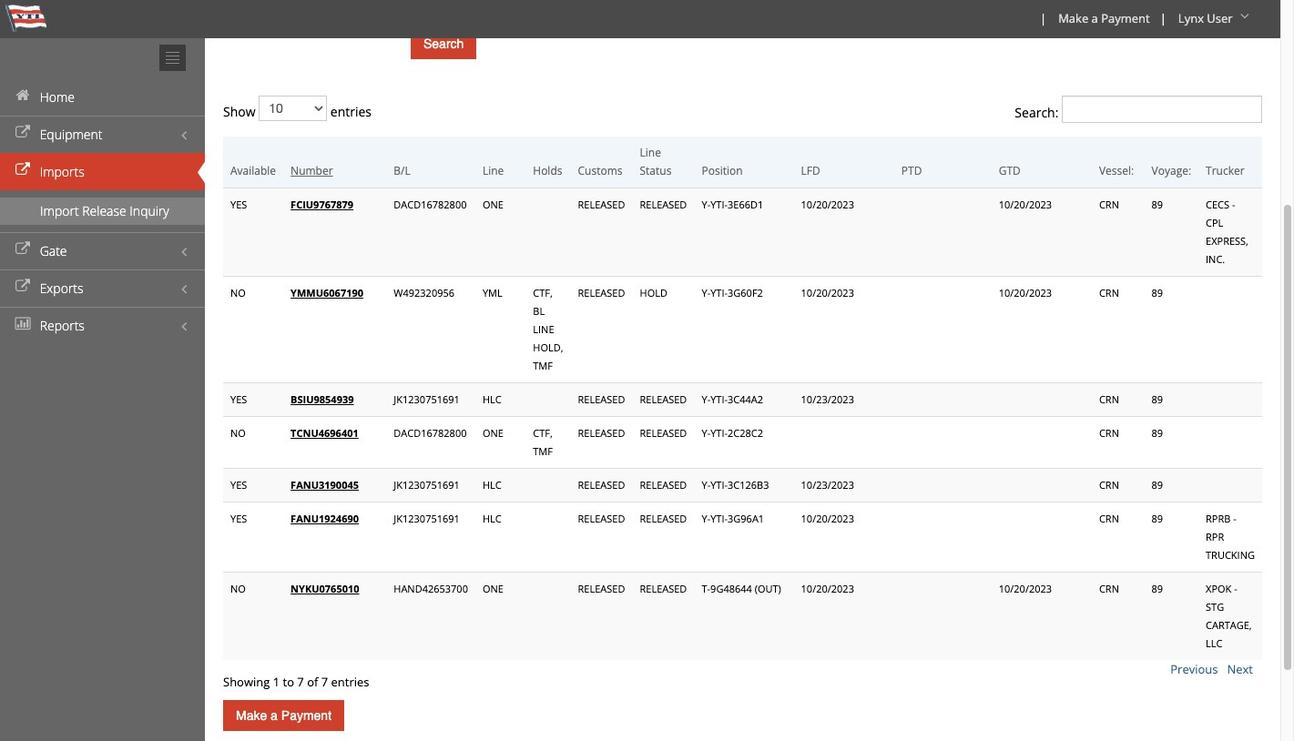 Task type: locate. For each thing, give the bounding box(es) containing it.
0 horizontal spatial payment
[[281, 709, 332, 723]]

crn
[[1100, 198, 1120, 211], [1100, 286, 1120, 300], [1100, 393, 1120, 406], [1100, 426, 1120, 440], [1100, 478, 1120, 492], [1100, 512, 1120, 526], [1100, 582, 1120, 596]]

6 crn from the top
[[1100, 512, 1120, 526]]

external link image inside imports link
[[14, 164, 32, 177]]

external link image left imports
[[14, 164, 32, 177]]

4 y- from the top
[[702, 426, 711, 440]]

y- left 3c44a2
[[702, 393, 711, 406]]

yti- down position
[[711, 198, 728, 211]]

0 vertical spatial payment
[[1102, 10, 1150, 26]]

0 vertical spatial no
[[231, 286, 246, 300]]

1 vertical spatial external link image
[[14, 164, 32, 177]]

1 vertical spatial ctf,
[[533, 426, 553, 440]]

y- left '2c28c2'
[[702, 426, 711, 440]]

1 dacd16782800 from the top
[[394, 198, 467, 211]]

1 | from the left
[[1040, 10, 1047, 26]]

ctf, inside ctf, bl line hold, tmf
[[533, 286, 553, 300]]

5 y- from the top
[[702, 478, 711, 492]]

y- left 3g60f2
[[702, 286, 711, 300]]

external link image left gate on the top of page
[[14, 243, 32, 256]]

6 89 from the top
[[1152, 512, 1164, 526]]

voyage:: activate to sort column ascending column header
[[1145, 137, 1199, 188]]

imports link
[[0, 153, 205, 190]]

3g96a1
[[728, 512, 765, 526]]

10/20/2023
[[801, 198, 855, 211], [999, 198, 1052, 211], [801, 286, 855, 300], [999, 286, 1052, 300], [801, 512, 855, 526], [801, 582, 855, 596], [999, 582, 1052, 596]]

yes left fanu1924690
[[231, 512, 247, 526]]

ctf, up bl
[[533, 286, 553, 300]]

user
[[1207, 10, 1233, 26]]

2 yes from the top
[[231, 393, 247, 406]]

2 crn from the top
[[1100, 286, 1120, 300]]

dacd16782800
[[394, 198, 467, 211], [394, 426, 467, 440]]

0 vertical spatial jk1230751691
[[394, 393, 460, 406]]

1 jk1230751691 from the top
[[394, 393, 460, 406]]

1 external link image from the top
[[14, 127, 32, 139]]

4 yti- from the top
[[711, 426, 728, 440]]

1 vertical spatial -
[[1234, 512, 1237, 526]]

2 one from the top
[[483, 426, 504, 440]]

ptd
[[902, 163, 922, 179]]

7 crn from the top
[[1100, 582, 1120, 596]]

6 yti- from the top
[[711, 512, 728, 526]]

1 vertical spatial make
[[236, 709, 267, 723]]

external link image inside "exports" link
[[14, 281, 32, 293]]

vessel:
[[1100, 163, 1134, 179]]

customs: activate to sort column ascending column header
[[571, 137, 633, 188]]

2 vertical spatial -
[[1235, 582, 1238, 596]]

jk1230751691 for fanu1924690
[[394, 512, 460, 526]]

yes down 'available' on the top left
[[231, 198, 247, 211]]

release
[[82, 202, 126, 220]]

1 horizontal spatial |
[[1160, 10, 1167, 26]]

yti- down y-yti-3c126b3
[[711, 512, 728, 526]]

ymmu6067190
[[291, 286, 364, 300]]

ctf, for ctf, bl line hold, tmf
[[533, 286, 553, 300]]

-
[[1233, 198, 1236, 211], [1234, 512, 1237, 526], [1235, 582, 1238, 596]]

1 10/23/2023 from the top
[[801, 393, 855, 406]]

yti- up "y-yti-2c28c2" on the bottom right of the page
[[711, 393, 728, 406]]

no left nyku0765010
[[231, 582, 246, 596]]

lfd
[[801, 163, 821, 179]]

2 external link image from the top
[[14, 281, 32, 293]]

- inside rprb - rpr trucking
[[1234, 512, 1237, 526]]

line inside line status
[[640, 145, 661, 160]]

line
[[533, 323, 554, 336]]

1 vertical spatial external link image
[[14, 281, 32, 293]]

row
[[223, 137, 1263, 188]]

no left the ymmu6067190
[[231, 286, 246, 300]]

make a payment button
[[223, 701, 344, 732]]

y- for y-yti-3c44a2
[[702, 393, 711, 406]]

2 no from the top
[[231, 426, 246, 440]]

0 vertical spatial -
[[1233, 198, 1236, 211]]

lfd: activate to sort column ascending column header
[[794, 137, 895, 188]]

89 for 3g60f2
[[1152, 286, 1164, 300]]

3 y- from the top
[[702, 393, 711, 406]]

y- left 3c126b3
[[702, 478, 711, 492]]

1 vertical spatial make a payment
[[236, 709, 332, 723]]

0 horizontal spatial 7
[[297, 674, 304, 691]]

0 vertical spatial 10/23/2023
[[801, 393, 855, 406]]

2 y- from the top
[[702, 286, 711, 300]]

1 yes from the top
[[231, 198, 247, 211]]

0 horizontal spatial make a payment
[[236, 709, 332, 723]]

grid containing show
[[223, 0, 1263, 692]]

- for rprb
[[1234, 512, 1237, 526]]

1 horizontal spatial a
[[1092, 10, 1099, 26]]

1 vertical spatial a
[[271, 709, 278, 723]]

crn for 3g60f2
[[1100, 286, 1120, 300]]

|
[[1040, 10, 1047, 26], [1160, 10, 1167, 26]]

payment down of
[[281, 709, 332, 723]]

yes left fanu3190045 at the left of page
[[231, 478, 247, 492]]

hand42653700
[[394, 582, 468, 596]]

0 vertical spatial a
[[1092, 10, 1099, 26]]

3 no from the top
[[231, 582, 246, 596]]

4 yes from the top
[[231, 512, 247, 526]]

1 horizontal spatial 7
[[321, 674, 328, 691]]

0 horizontal spatial |
[[1040, 10, 1047, 26]]

yes
[[231, 198, 247, 211], [231, 393, 247, 406], [231, 478, 247, 492], [231, 512, 247, 526]]

yes for fanu1924690
[[231, 512, 247, 526]]

fciu9767879
[[291, 198, 354, 211]]

y- down position
[[702, 198, 711, 211]]

to
[[283, 674, 294, 691]]

- right 'xpok'
[[1235, 582, 1238, 596]]

yti-
[[711, 198, 728, 211], [711, 286, 728, 300], [711, 393, 728, 406], [711, 426, 728, 440], [711, 478, 728, 492], [711, 512, 728, 526]]

yml
[[483, 286, 503, 300]]

1 ctf, from the top
[[533, 286, 553, 300]]

no for ymmu6067190
[[231, 286, 246, 300]]

3 yes from the top
[[231, 478, 247, 492]]

2 tmf from the top
[[533, 445, 553, 458]]

- right cecs
[[1233, 198, 1236, 211]]

1 yti- from the top
[[711, 198, 728, 211]]

3 jk1230751691 from the top
[[394, 512, 460, 526]]

2 89 from the top
[[1152, 286, 1164, 300]]

external link image down home image
[[14, 127, 32, 139]]

tmf
[[533, 359, 553, 373], [533, 445, 553, 458]]

0 vertical spatial make
[[1059, 10, 1089, 26]]

2 jk1230751691 from the top
[[394, 478, 460, 492]]

2 ctf, from the top
[[533, 426, 553, 440]]

entries up the number: activate to sort column ascending "column header"
[[327, 103, 372, 120]]

1 89 from the top
[[1152, 198, 1164, 211]]

status
[[640, 163, 672, 179]]

line: activate to sort column ascending column header
[[476, 137, 526, 188]]

make a payment down to
[[236, 709, 332, 723]]

2c28c2
[[728, 426, 764, 440]]

1 vertical spatial jk1230751691
[[394, 478, 460, 492]]

reports
[[40, 317, 85, 334]]

jk1230751691 for fanu3190045
[[394, 478, 460, 492]]

2 vertical spatial jk1230751691
[[394, 512, 460, 526]]

external link image up bar chart image
[[14, 281, 32, 293]]

hlc for fanu1924690
[[483, 512, 502, 526]]

2 vertical spatial hlc
[[483, 512, 502, 526]]

1 no from the top
[[231, 286, 246, 300]]

1 hlc from the top
[[483, 393, 502, 406]]

1 one from the top
[[483, 198, 504, 211]]

1 y- from the top
[[702, 198, 711, 211]]

10/23/2023
[[801, 393, 855, 406], [801, 478, 855, 492]]

2 vertical spatial no
[[231, 582, 246, 596]]

y- for y-yti-3e66d1
[[702, 198, 711, 211]]

1 vertical spatial payment
[[281, 709, 332, 723]]

make a payment inside button
[[236, 709, 332, 723]]

- for cecs
[[1233, 198, 1236, 211]]

yti- for 3c126b3
[[711, 478, 728, 492]]

gtd
[[999, 163, 1021, 179]]

line for line
[[483, 163, 504, 179]]

1 crn from the top
[[1100, 198, 1120, 211]]

3g60f2
[[728, 286, 763, 300]]

10/23/2023 right 3c126b3
[[801, 478, 855, 492]]

line up status
[[640, 145, 661, 160]]

89
[[1152, 198, 1164, 211], [1152, 286, 1164, 300], [1152, 393, 1164, 406], [1152, 426, 1164, 440], [1152, 478, 1164, 492], [1152, 512, 1164, 526], [1152, 582, 1164, 596]]

yti- for 3e66d1
[[711, 198, 728, 211]]

ctf, tmf
[[533, 426, 553, 458]]

1 horizontal spatial line
[[640, 145, 661, 160]]

available: activate to sort column ascending column header
[[223, 137, 283, 188]]

grid
[[223, 0, 1263, 692]]

0 vertical spatial dacd16782800
[[394, 198, 467, 211]]

1 vertical spatial 10/23/2023
[[801, 478, 855, 492]]

lynx user
[[1179, 10, 1233, 26]]

trucker
[[1206, 163, 1245, 179]]

a
[[1092, 10, 1099, 26], [271, 709, 278, 723]]

0 vertical spatial external link image
[[14, 243, 32, 256]]

4 crn from the top
[[1100, 426, 1120, 440]]

3 89 from the top
[[1152, 393, 1164, 406]]

alert
[[223, 188, 1263, 661]]

0 vertical spatial make a payment
[[1059, 10, 1150, 26]]

external link image inside equipment link
[[14, 127, 32, 139]]

0 vertical spatial line
[[640, 145, 661, 160]]

1 horizontal spatial make a payment
[[1059, 10, 1150, 26]]

y-yti-3c44a2
[[702, 393, 764, 406]]

89 for 3c126b3
[[1152, 478, 1164, 492]]

trucker: activate to sort column ascending column header
[[1199, 137, 1263, 188]]

home link
[[0, 78, 205, 116]]

0 vertical spatial hlc
[[483, 393, 502, 406]]

1 vertical spatial dacd16782800
[[394, 426, 467, 440]]

inquiry
[[130, 202, 169, 220]]

0 horizontal spatial line
[[483, 163, 504, 179]]

location: activate to sort column ascending column header
[[695, 137, 794, 188]]

previous button
[[1171, 661, 1219, 678]]

yes left bsiu9854939
[[231, 393, 247, 406]]

2 dacd16782800 from the top
[[394, 426, 467, 440]]

lynx user link
[[1171, 0, 1261, 38]]

available
[[231, 163, 276, 179]]

7 89 from the top
[[1152, 582, 1164, 596]]

no left tcnu4696401 on the left of page
[[231, 426, 246, 440]]

2 external link image from the top
[[14, 164, 32, 177]]

- inside "xpok - stg cartage, llc"
[[1235, 582, 1238, 596]]

cecs
[[1206, 198, 1230, 211]]

1 vertical spatial one
[[483, 426, 504, 440]]

3 yti- from the top
[[711, 393, 728, 406]]

fanu1924690
[[291, 512, 359, 526]]

one left ctf, tmf
[[483, 426, 504, 440]]

1 vertical spatial line
[[483, 163, 504, 179]]

None text field
[[272, 0, 473, 19]]

1 vertical spatial no
[[231, 426, 246, 440]]

y- for y-yti-3g96a1
[[702, 512, 711, 526]]

import release inquiry link
[[0, 198, 205, 225]]

entries
[[327, 103, 372, 120], [331, 674, 369, 691]]

yti- up y-yti-3g96a1
[[711, 478, 728, 492]]

6 y- from the top
[[702, 512, 711, 526]]

yti- for 2c28c2
[[711, 426, 728, 440]]

make
[[1059, 10, 1089, 26], [236, 709, 267, 723]]

crn for 3c44a2
[[1100, 393, 1120, 406]]

entries right of
[[331, 674, 369, 691]]

jk1230751691
[[394, 393, 460, 406], [394, 478, 460, 492], [394, 512, 460, 526]]

0 vertical spatial external link image
[[14, 127, 32, 139]]

10/23/2023 right 3c44a2
[[801, 393, 855, 406]]

0 vertical spatial one
[[483, 198, 504, 211]]

7 right of
[[321, 674, 328, 691]]

external link image inside gate link
[[14, 243, 32, 256]]

2 7 from the left
[[321, 674, 328, 691]]

ctf,
[[533, 286, 553, 300], [533, 426, 553, 440]]

2 10/23/2023 from the top
[[801, 478, 855, 492]]

jk1230751691 for bsiu9854939
[[394, 393, 460, 406]]

yti- right the hold
[[711, 286, 728, 300]]

yti- down y-yti-3c44a2
[[711, 426, 728, 440]]

1 tmf from the top
[[533, 359, 553, 373]]

voyage:
[[1152, 163, 1192, 179]]

1 vertical spatial tmf
[[533, 445, 553, 458]]

holds: activate to sort column ascending column header
[[526, 137, 571, 188]]

angle down image
[[1236, 10, 1255, 23]]

y- left 3g96a1
[[702, 512, 711, 526]]

holds
[[533, 163, 563, 179]]

7 left of
[[297, 674, 304, 691]]

one down "line: activate to sort column ascending" column header
[[483, 198, 504, 211]]

None text field
[[1062, 96, 1263, 123]]

4 89 from the top
[[1152, 426, 1164, 440]]

crn for (out)
[[1100, 582, 1120, 596]]

1 vertical spatial hlc
[[483, 478, 502, 492]]

5 crn from the top
[[1100, 478, 1120, 492]]

1 horizontal spatial payment
[[1102, 10, 1150, 26]]

3 crn from the top
[[1100, 393, 1120, 406]]

line left holds
[[483, 163, 504, 179]]

89 for 3e66d1
[[1152, 198, 1164, 211]]

make a payment left 'lynx'
[[1059, 10, 1150, 26]]

crn for 3e66d1
[[1100, 198, 1120, 211]]

dacd16782800 for tcnu4696401
[[394, 426, 467, 440]]

next button
[[1228, 661, 1254, 678]]

1 vertical spatial entries
[[331, 674, 369, 691]]

y- for y-yti-3c126b3
[[702, 478, 711, 492]]

hold
[[640, 286, 668, 300]]

| left make a payment link
[[1040, 10, 1047, 26]]

0 horizontal spatial make
[[236, 709, 267, 723]]

payment left 'lynx'
[[1102, 10, 1150, 26]]

3 hlc from the top
[[483, 512, 502, 526]]

crn for 3g96a1
[[1100, 512, 1120, 526]]

5 89 from the top
[[1152, 478, 1164, 492]]

fanu3190045
[[291, 478, 359, 492]]

- inside cecs - cpl express, inc.
[[1233, 198, 1236, 211]]

| left 'lynx'
[[1160, 10, 1167, 26]]

2 vertical spatial one
[[483, 582, 504, 596]]

bar chart image
[[14, 318, 32, 331]]

yti- for 3g96a1
[[711, 512, 728, 526]]

external link image
[[14, 243, 32, 256], [14, 281, 32, 293]]

one for tcnu4696401
[[483, 426, 504, 440]]

ctf, down hold, at left
[[533, 426, 553, 440]]

0 vertical spatial entries
[[327, 103, 372, 120]]

1 external link image from the top
[[14, 243, 32, 256]]

ctf, inside ctf, tmf
[[533, 426, 553, 440]]

yes for fanu3190045
[[231, 478, 247, 492]]

3e66d1
[[728, 198, 764, 211]]

0 horizontal spatial a
[[271, 709, 278, 723]]

0 vertical spatial ctf,
[[533, 286, 553, 300]]

no
[[231, 286, 246, 300], [231, 426, 246, 440], [231, 582, 246, 596]]

y-yti-2c28c2
[[702, 426, 764, 440]]

external link image
[[14, 127, 32, 139], [14, 164, 32, 177]]

1 7 from the left
[[297, 674, 304, 691]]

make a payment
[[1059, 10, 1150, 26], [236, 709, 332, 723]]

5 yti- from the top
[[711, 478, 728, 492]]

3 one from the top
[[483, 582, 504, 596]]

line status: activate to sort column ascending column header
[[633, 137, 695, 188]]

tmf inside ctf, bl line hold, tmf
[[533, 359, 553, 373]]

previous next
[[1171, 661, 1254, 678]]

nyku0765010
[[291, 582, 359, 596]]

one right the hand42653700
[[483, 582, 504, 596]]

hlc
[[483, 393, 502, 406], [483, 478, 502, 492], [483, 512, 502, 526]]

y-yti-3g60f2
[[702, 286, 763, 300]]

0 vertical spatial tmf
[[533, 359, 553, 373]]

- right rprb
[[1234, 512, 1237, 526]]

2 yti- from the top
[[711, 286, 728, 300]]

2 hlc from the top
[[483, 478, 502, 492]]



Task type: describe. For each thing, give the bounding box(es) containing it.
line status
[[640, 145, 672, 179]]

next
[[1228, 661, 1254, 678]]

none text field inside grid
[[1062, 96, 1263, 123]]

equipment
[[40, 126, 102, 143]]

w492320956
[[394, 286, 455, 300]]

cartage,
[[1206, 619, 1252, 632]]

no for tcnu4696401
[[231, 426, 246, 440]]

y- for y-yti-3g60f2
[[702, 286, 711, 300]]

(out)
[[755, 582, 782, 596]]

alert containing yes
[[223, 188, 1263, 661]]

gate link
[[0, 232, 205, 270]]

3c126b3
[[728, 478, 769, 492]]

89 for 3c44a2
[[1152, 393, 1164, 406]]

yti- for 3g60f2
[[711, 286, 728, 300]]

external link image for exports
[[14, 281, 32, 293]]

bsiu9854939
[[291, 393, 354, 406]]

2 | from the left
[[1160, 10, 1167, 26]]

10/23/2023 for y-yti-3c126b3
[[801, 478, 855, 492]]

external link image for imports
[[14, 164, 32, 177]]

bl
[[533, 304, 545, 318]]

gtd: activate to sort column ascending column header
[[992, 137, 1092, 188]]

y-yti-3c126b3
[[702, 478, 769, 492]]

ctf, bl line hold, tmf
[[533, 286, 564, 373]]

imports
[[40, 163, 84, 180]]

y- for y-yti-2c28c2
[[702, 426, 711, 440]]

number: activate to sort column ascending column header
[[283, 137, 387, 188]]

ptd: activate to sort column ascending column header
[[895, 137, 992, 188]]

external link image for equipment
[[14, 127, 32, 139]]

tcnu4696401
[[291, 426, 359, 440]]

llc
[[1206, 637, 1223, 651]]

rpr
[[1206, 530, 1225, 544]]

vessel:: activate to sort column ascending column header
[[1092, 137, 1145, 188]]

89 for (out)
[[1152, 582, 1164, 596]]

external link image for gate
[[14, 243, 32, 256]]

crn for 2c28c2
[[1100, 426, 1120, 440]]

exports
[[40, 280, 83, 297]]

payment inside the make a payment button
[[281, 709, 332, 723]]

one for fciu9767879
[[483, 198, 504, 211]]

search:
[[1015, 104, 1062, 121]]

of
[[307, 674, 318, 691]]

hlc for fanu3190045
[[483, 478, 502, 492]]

make inside button
[[236, 709, 267, 723]]

home
[[40, 88, 75, 106]]

position
[[702, 163, 743, 179]]

b/l
[[394, 163, 411, 179]]

1 horizontal spatial make
[[1059, 10, 1089, 26]]

previous
[[1171, 661, 1219, 678]]

1
[[273, 674, 280, 691]]

t-
[[702, 582, 711, 596]]

yes for bsiu9854939
[[231, 393, 247, 406]]

dacd16782800 for fciu9767879
[[394, 198, 467, 211]]

import release inquiry
[[40, 202, 169, 220]]

b/l: activate to sort column ascending column header
[[387, 137, 476, 188]]

89 for 2c28c2
[[1152, 426, 1164, 440]]

exports link
[[0, 270, 205, 307]]

rprb
[[1206, 512, 1231, 526]]

xpok - stg cartage, llc
[[1206, 582, 1252, 651]]

hold,
[[533, 341, 564, 354]]

no for nyku0765010
[[231, 582, 246, 596]]

search button
[[411, 28, 477, 59]]

line for line status
[[640, 145, 661, 160]]

showing 1 to 7 of 7 entries
[[223, 674, 369, 691]]

number
[[291, 163, 333, 179]]

ctf, for ctf, tmf
[[533, 426, 553, 440]]

customs
[[578, 163, 623, 179]]

y-yti-3e66d1
[[702, 198, 764, 211]]

payment inside make a payment link
[[1102, 10, 1150, 26]]

import
[[40, 202, 79, 220]]

show
[[223, 103, 259, 120]]

3c44a2
[[728, 393, 764, 406]]

hlc for bsiu9854939
[[483, 393, 502, 406]]

showing
[[223, 674, 270, 691]]

gate
[[40, 242, 67, 260]]

rprb - rpr trucking
[[1206, 512, 1255, 562]]

cecs - cpl express, inc.
[[1206, 198, 1249, 266]]

express,
[[1206, 234, 1249, 248]]

search
[[424, 36, 464, 51]]

lynx
[[1179, 10, 1204, 26]]

one for nyku0765010
[[483, 582, 504, 596]]

cpl
[[1206, 216, 1224, 230]]

trucking
[[1206, 548, 1255, 562]]

stg
[[1206, 600, 1225, 614]]

make a payment link
[[1051, 0, 1157, 38]]

equipment link
[[0, 116, 205, 153]]

crn for 3c126b3
[[1100, 478, 1120, 492]]

10/23/2023 for y-yti-3c44a2
[[801, 393, 855, 406]]

inc.
[[1206, 252, 1226, 266]]

t-9g48644 (out)
[[702, 582, 782, 596]]

reports link
[[0, 307, 205, 344]]

9g48644
[[711, 582, 752, 596]]

89 for 3g96a1
[[1152, 512, 1164, 526]]

home image
[[14, 89, 32, 102]]

yti- for 3c44a2
[[711, 393, 728, 406]]

xpok
[[1206, 582, 1232, 596]]

y-yti-3g96a1
[[702, 512, 765, 526]]

row containing line status
[[223, 137, 1263, 188]]

yes for fciu9767879
[[231, 198, 247, 211]]

a inside button
[[271, 709, 278, 723]]

- for xpok
[[1235, 582, 1238, 596]]



Task type: vqa. For each thing, say whether or not it's contained in the screenshot.
Trucker: activate to sort column ascending column header
yes



